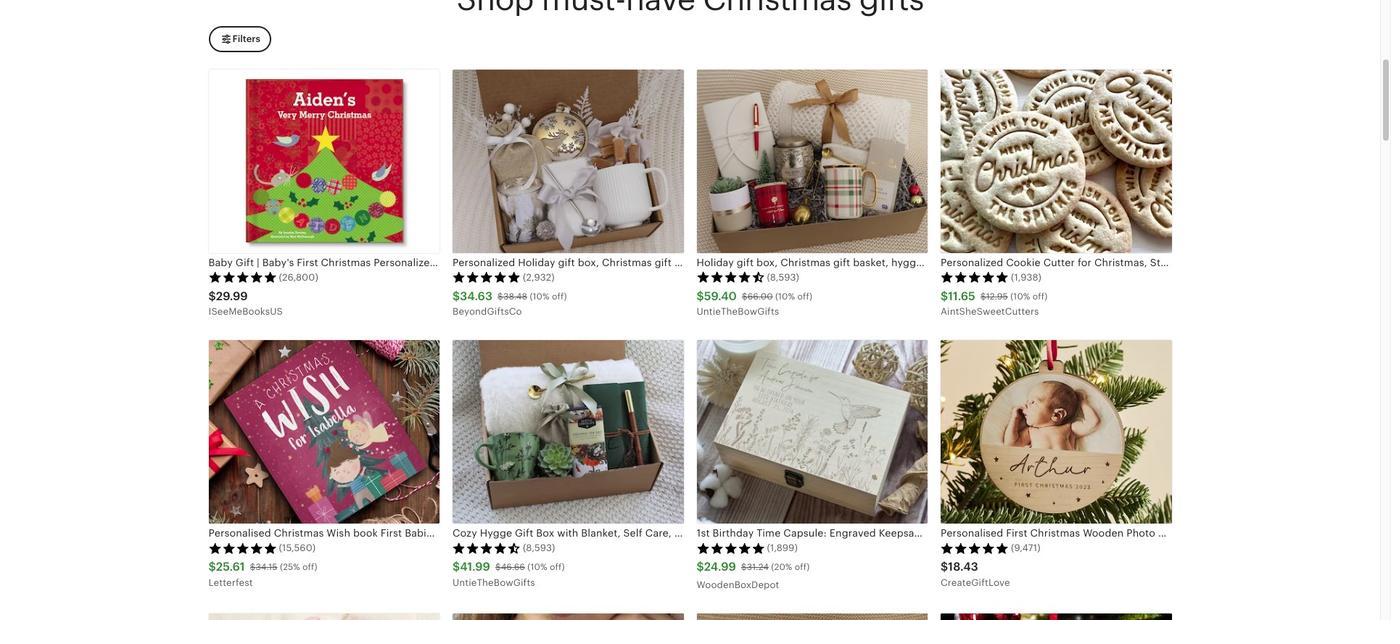 Task type: vqa. For each thing, say whether or not it's contained in the screenshot.


Task type: describe. For each thing, give the bounding box(es) containing it.
34.15
[[256, 562, 278, 572]]

(10% for 11.65
[[1011, 291, 1031, 301]]

for
[[1078, 257, 1092, 268]]

31.24
[[747, 562, 769, 572]]

baby
[[209, 257, 233, 268]]

12.95
[[986, 291, 1008, 301]]

iseemebooksus
[[209, 306, 283, 317]]

$ 29.99 iseemebooksus
[[209, 289, 283, 317]]

$ 41.99 $ 46.66 (10% off) untiethebowgifts
[[453, 560, 565, 588]]

christmas,
[[1095, 257, 1148, 268]]

5 out of 5 stars image for 24.99
[[697, 542, 765, 554]]

(8,593) for 59.40
[[767, 272, 800, 283]]

(15,560)
[[279, 543, 316, 554]]

creategiftlove
[[941, 577, 1010, 588]]

18.43
[[948, 560, 979, 574]]

1 christmas from the left
[[321, 257, 371, 268]]

5 out of 5 stars image for 34.63
[[453, 272, 521, 283]]

(25%
[[280, 562, 300, 572]]

(26,800)
[[279, 272, 318, 283]]

(2,932)
[[523, 272, 555, 283]]

1st birthday time capsule: engraved keepsake box, baby's memory box, wedding anniversary gift | to open on your 18th birthday image
[[697, 340, 928, 524]]

baby gift | baby's first christmas personalized children's book | bk160 image
[[209, 70, 440, 253]]

46.66
[[501, 562, 525, 572]]

letterfest
[[209, 577, 253, 588]]

untiethebowgifts for 41.99
[[453, 577, 535, 588]]

cookie
[[1006, 257, 1041, 268]]

personalised christmas wish book first babies christmas gifts xmas eve box fillers stockings for girls boys kids presents ideas books gift image
[[209, 340, 440, 524]]

2 gift from the left
[[1370, 257, 1388, 268]]

$ 34.63 $ 38.48 (10% off) beyondgiftsco
[[453, 289, 567, 317]]

(9,471)
[[1011, 543, 1041, 554]]

beyondgiftsco
[[453, 306, 522, 317]]

family
[[1210, 257, 1241, 268]]

first home ornament / our first christmas / new home gift / housewarming gift / christmas ornament / first home gift / wood key ornament image
[[941, 613, 1172, 620]]

filters
[[233, 33, 260, 44]]

personalized cookie cutter for christmas, stamp with family name, perfect christmas gift image
[[941, 70, 1172, 253]]

5 out of 5 stars image for 18.43
[[941, 542, 1009, 554]]

off) for 24.99
[[795, 562, 810, 572]]

41.99
[[460, 560, 490, 574]]

book
[[491, 257, 516, 268]]

off) for 25.61
[[303, 562, 318, 572]]

29.99
[[216, 289, 248, 303]]

holiday gift box, christmas gift basket, hygge gift, sending a hug, gift box for women, care package for her, thank you gift, gift box idea image
[[697, 70, 928, 253]]

2 christmas from the left
[[1317, 257, 1367, 268]]

(1,899)
[[767, 543, 798, 554]]

(1,938)
[[1011, 272, 1042, 283]]

name,
[[1244, 257, 1276, 268]]

personalized cookie cutter for christmas, stamp with family name, perfect christmas gift
[[941, 257, 1388, 268]]

34.63
[[460, 289, 493, 303]]

$ 18.43 creategiftlove
[[941, 560, 1010, 588]]

1 | from the left
[[257, 257, 260, 268]]

4.5 out of 5 stars image for 59.40
[[697, 272, 765, 283]]

untiethebowgifts for 59.40
[[697, 306, 779, 317]]

first
[[297, 257, 318, 268]]

personalised first christmas wooden photo bauble - baby's 1st christmas 2022 tree ornament + photo - first christmas keepsake gift new baby image
[[941, 340, 1172, 524]]

stamp
[[1151, 257, 1183, 268]]



Task type: locate. For each thing, give the bounding box(es) containing it.
(8,593)
[[767, 272, 800, 283], [523, 543, 555, 554]]

1 vertical spatial untiethebowgifts
[[453, 577, 535, 588]]

(10% down (1,938) on the top
[[1011, 291, 1031, 301]]

1 horizontal spatial 4.5 out of 5 stars image
[[697, 272, 765, 283]]

off) right (20%
[[795, 562, 810, 572]]

4.5 out of 5 stars image for 41.99
[[453, 542, 521, 554]]

5 out of 5 stars image up 25.61
[[209, 542, 277, 554]]

1 horizontal spatial (8,593)
[[767, 272, 800, 283]]

4.5 out of 5 stars image
[[697, 272, 765, 283], [453, 542, 521, 554]]

11.65
[[948, 289, 976, 303]]

$ 24.99 $ 31.24 (20% off) woodenboxdepot
[[697, 560, 810, 590]]

personalized holiday gift box, christmas gift box for her, hygge gift box for women, winter gift box self care christmas care package friend image
[[697, 613, 928, 620]]

5 out of 5 stars image up 34.63
[[453, 272, 521, 283]]

0 horizontal spatial untiethebowgifts
[[453, 577, 535, 588]]

christmas right perfect
[[1317, 257, 1367, 268]]

0 horizontal spatial personalized
[[374, 257, 436, 268]]

baby's
[[262, 257, 294, 268]]

2 | from the left
[[519, 257, 521, 268]]

0 vertical spatial (8,593)
[[767, 272, 800, 283]]

(10% for 41.99
[[528, 562, 548, 572]]

(10% right the 66.00
[[776, 291, 795, 301]]

untiethebowgifts inside $ 59.40 $ 66.00 (10% off) untiethebowgifts
[[697, 306, 779, 317]]

2 personalized from the left
[[941, 257, 1004, 268]]

0 vertical spatial untiethebowgifts
[[697, 306, 779, 317]]

$ 11.65 $ 12.95 (10% off) aintshesweetcutters
[[941, 289, 1048, 317]]

5 out of 5 stars image for 29.99
[[209, 272, 277, 283]]

woodenboxdepot
[[697, 580, 780, 590]]

(8,593) up the 66.00
[[767, 272, 800, 283]]

$ 59.40 $ 66.00 (10% off) untiethebowgifts
[[697, 289, 813, 317]]

off)
[[552, 291, 567, 301], [798, 291, 813, 301], [1033, 291, 1048, 301], [303, 562, 318, 572], [550, 562, 565, 572], [795, 562, 810, 572]]

cozy hygge gift box with blanket, self care, christmas, thank you gift box for friend mentor, teacher, coworker image
[[453, 340, 684, 524]]

38.48
[[503, 291, 528, 301]]

5 out of 5 stars image for 11.65
[[941, 272, 1009, 283]]

personalized
[[374, 257, 436, 268], [941, 257, 1004, 268]]

1 horizontal spatial christmas
[[1317, 257, 1367, 268]]

0 vertical spatial 4.5 out of 5 stars image
[[697, 272, 765, 283]]

0 horizontal spatial |
[[257, 257, 260, 268]]

5 out of 5 stars image up 18.43
[[941, 542, 1009, 554]]

off) inside $ 34.63 $ 38.48 (10% off) beyondgiftsco
[[552, 291, 567, 301]]

5 out of 5 stars image
[[209, 272, 277, 283], [453, 272, 521, 283], [941, 272, 1009, 283], [209, 542, 277, 554], [697, 542, 765, 554], [941, 542, 1009, 554]]

untiethebowgifts down 41.99
[[453, 577, 535, 588]]

(20%
[[771, 562, 793, 572]]

5 out of 5 stars image for 25.61
[[209, 542, 277, 554]]

off) inside $ 59.40 $ 66.00 (10% off) untiethebowgifts
[[798, 291, 813, 301]]

$ inside $ 18.43 creategiftlove
[[941, 560, 948, 574]]

cutter
[[1044, 257, 1075, 268]]

off) for 59.40
[[798, 291, 813, 301]]

5 out of 5 stars image up 24.99
[[697, 542, 765, 554]]

off) inside $ 25.61 $ 34.15 (25% off) letterfest
[[303, 562, 318, 572]]

(10% inside $ 34.63 $ 38.48 (10% off) beyondgiftsco
[[530, 291, 550, 301]]

5 out of 5 stars image up 29.99
[[209, 272, 277, 283]]

personalized up 11.65
[[941, 257, 1004, 268]]

1 vertical spatial 4.5 out of 5 stars image
[[453, 542, 521, 554]]

1 horizontal spatial personalized
[[941, 257, 1004, 268]]

(10% right 46.66
[[528, 562, 548, 572]]

untiethebowgifts inside $ 41.99 $ 46.66 (10% off) untiethebowgifts
[[453, 577, 535, 588]]

off) for 41.99
[[550, 562, 565, 572]]

off) for 34.63
[[552, 291, 567, 301]]

1 gift from the left
[[236, 257, 254, 268]]

untiethebowgifts
[[697, 306, 779, 317], [453, 577, 535, 588]]

(8,593) for 41.99
[[523, 543, 555, 554]]

|
[[257, 257, 260, 268], [519, 257, 521, 268]]

| left baby's on the top
[[257, 257, 260, 268]]

0 horizontal spatial christmas
[[321, 257, 371, 268]]

off) inside the '$ 11.65 $ 12.95 (10% off) aintshesweetcutters'
[[1033, 291, 1048, 301]]

filters button
[[209, 26, 271, 52]]

59.40
[[704, 289, 737, 303]]

1 horizontal spatial untiethebowgifts
[[697, 306, 779, 317]]

children's
[[439, 257, 488, 268]]

off) down (1,938) on the top
[[1033, 291, 1048, 301]]

personalized women's waffle robe, custom holiday gift for her, monogrammed robe, cozy robe gift, christmas gift, gift for girlfriend, friend image
[[209, 613, 440, 620]]

(10% down (2,932)
[[530, 291, 550, 301]]

with
[[1186, 257, 1207, 268]]

off) inside $ 41.99 $ 46.66 (10% off) untiethebowgifts
[[550, 562, 565, 572]]

(10% inside the '$ 11.65 $ 12.95 (10% off) aintshesweetcutters'
[[1011, 291, 1031, 301]]

25.61
[[216, 560, 245, 574]]

$ inside $ 29.99 iseemebooksus
[[209, 289, 216, 303]]

1 personalized from the left
[[374, 257, 436, 268]]

bk160
[[524, 257, 555, 268]]

off) right the 66.00
[[798, 291, 813, 301]]

$ 25.61 $ 34.15 (25% off) letterfest
[[209, 560, 318, 588]]

66.00
[[748, 291, 773, 301]]

off) right 46.66
[[550, 562, 565, 572]]

| right 'book'
[[519, 257, 521, 268]]

5 out of 5 stars image up 11.65
[[941, 272, 1009, 283]]

1 vertical spatial (8,593)
[[523, 543, 555, 554]]

4.5 out of 5 stars image up 41.99
[[453, 542, 521, 554]]

0 horizontal spatial 4.5 out of 5 stars image
[[453, 542, 521, 554]]

baby gift | baby's first christmas personalized children's book | bk160
[[209, 257, 555, 268]]

gift
[[236, 257, 254, 268], [1370, 257, 1388, 268]]

0 horizontal spatial (8,593)
[[523, 543, 555, 554]]

off) down (2,932)
[[552, 291, 567, 301]]

perfect
[[1279, 257, 1314, 268]]

(8,593) up 46.66
[[523, 543, 555, 554]]

sunflower necklace • daisy necklace • sunflower jewelry • sunflower gifts • personalized gifts • christmas gifts • flower girl proposal image
[[453, 613, 684, 620]]

christmas right "first"
[[321, 257, 371, 268]]

off) inside '$ 24.99 $ 31.24 (20% off) woodenboxdepot'
[[795, 562, 810, 572]]

(10% for 59.40
[[776, 291, 795, 301]]

personalized left the children's
[[374, 257, 436, 268]]

4.5 out of 5 stars image up 59.40
[[697, 272, 765, 283]]

(10% for 34.63
[[530, 291, 550, 301]]

christmas
[[321, 257, 371, 268], [1317, 257, 1367, 268]]

off) for 11.65
[[1033, 291, 1048, 301]]

$
[[209, 289, 216, 303], [453, 289, 460, 303], [697, 289, 704, 303], [941, 289, 948, 303], [498, 291, 503, 301], [742, 291, 748, 301], [981, 291, 986, 301], [209, 560, 216, 574], [453, 560, 460, 574], [697, 560, 704, 574], [941, 560, 948, 574], [250, 562, 256, 572], [496, 562, 501, 572], [742, 562, 747, 572]]

(10%
[[530, 291, 550, 301], [776, 291, 795, 301], [1011, 291, 1031, 301], [528, 562, 548, 572]]

aintshesweetcutters
[[941, 306, 1039, 317]]

0 horizontal spatial gift
[[236, 257, 254, 268]]

(10% inside $ 41.99 $ 46.66 (10% off) untiethebowgifts
[[528, 562, 548, 572]]

1 horizontal spatial gift
[[1370, 257, 1388, 268]]

off) right '(25%'
[[303, 562, 318, 572]]

untiethebowgifts down 59.40
[[697, 306, 779, 317]]

(10% inside $ 59.40 $ 66.00 (10% off) untiethebowgifts
[[776, 291, 795, 301]]

1 horizontal spatial |
[[519, 257, 521, 268]]

personalized holiday gift box, christmas gift idea, warm gift, winter gift box, sending a hug, gift box for women, hygge gift idea image
[[453, 70, 684, 253]]

24.99
[[704, 560, 736, 574]]



